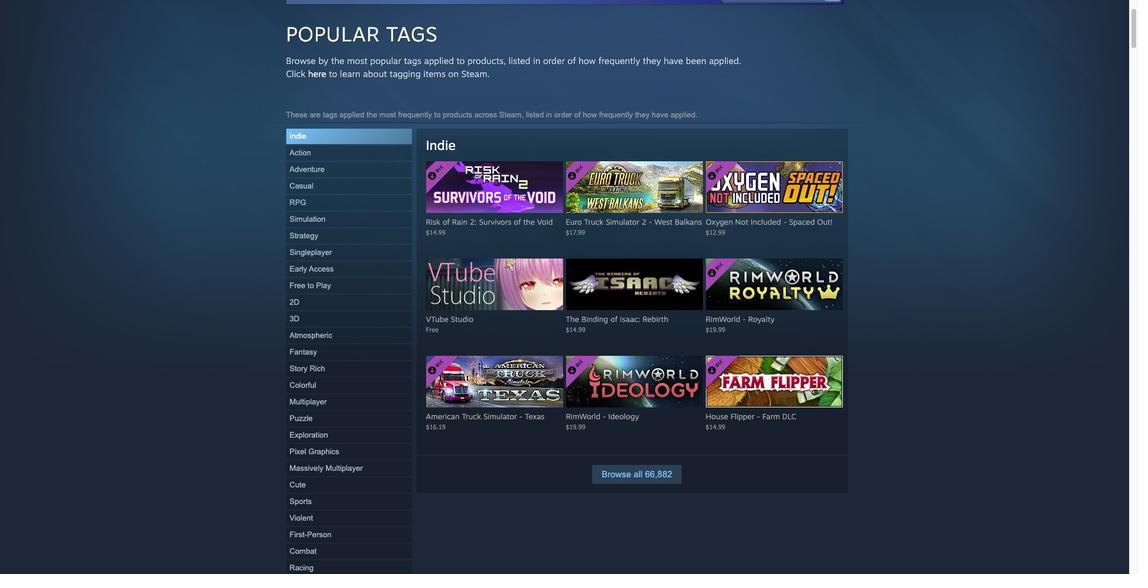 Task type: locate. For each thing, give the bounding box(es) containing it.
0 vertical spatial $14.99
[[426, 228, 446, 236]]

binding
[[582, 314, 609, 324]]

0 vertical spatial the
[[331, 55, 345, 66]]

2 horizontal spatial the
[[524, 217, 535, 227]]

steam.
[[462, 68, 490, 79]]

$14.99 inside risk of rain 2: survivors of the void $14.99
[[426, 228, 446, 236]]

1 vertical spatial $14.99
[[566, 326, 586, 333]]

1 vertical spatial in
[[546, 110, 552, 119]]

search search field
[[730, 0, 822, 2]]

0 horizontal spatial tags
[[323, 110, 338, 119]]

1 horizontal spatial applied.
[[709, 55, 742, 66]]

0 vertical spatial most
[[347, 55, 368, 66]]

simulator
[[606, 217, 640, 227], [484, 412, 517, 421]]

1 horizontal spatial simulator
[[606, 217, 640, 227]]

0 vertical spatial in
[[533, 55, 541, 66]]

1 vertical spatial browse
[[602, 469, 632, 479]]

1 horizontal spatial indie
[[426, 137, 456, 153]]

truck right american
[[462, 412, 481, 421]]

truck inside the american truck simulator - texas $16.19
[[462, 412, 481, 421]]

tags right are
[[323, 110, 338, 119]]

- left texas
[[520, 412, 523, 421]]

- right 2
[[649, 217, 653, 227]]

the left void
[[524, 217, 535, 227]]

all
[[634, 469, 643, 479]]

1 horizontal spatial tags
[[404, 55, 422, 66]]

tags inside browse by the most popular tags applied to products, listed in order of how frequently they have been applied. click here to learn about tagging items on steam.
[[404, 55, 422, 66]]

1 vertical spatial simulator
[[484, 412, 517, 421]]

early access
[[290, 265, 334, 273]]

how
[[579, 55, 596, 66], [583, 110, 597, 119]]

rimworld left the ideology
[[566, 412, 601, 421]]

these
[[286, 110, 308, 119]]

browse by the most popular tags applied to products, listed in order of how frequently they have been applied. click here to learn about tagging items on steam.
[[286, 55, 742, 79]]

applied up items on the left of the page
[[424, 55, 454, 66]]

the down about
[[367, 110, 377, 119]]

2 vertical spatial the
[[524, 217, 535, 227]]

0 horizontal spatial simulator
[[484, 412, 517, 421]]

2 vertical spatial $14.99
[[706, 423, 726, 431]]

in inside browse by the most popular tags applied to products, listed in order of how frequently they have been applied. click here to learn about tagging items on steam.
[[533, 55, 541, 66]]

0 horizontal spatial rimworld
[[566, 412, 601, 421]]

0 horizontal spatial truck
[[462, 412, 481, 421]]

$14.99 down the
[[566, 326, 586, 333]]

1 horizontal spatial browse
[[602, 469, 632, 479]]

1 horizontal spatial applied
[[424, 55, 454, 66]]

1 vertical spatial multiplayer
[[326, 464, 363, 473]]

2 horizontal spatial $14.99
[[706, 423, 726, 431]]

rimworld left royalty
[[706, 314, 741, 324]]

listed right products,
[[509, 55, 531, 66]]

by
[[319, 55, 329, 66]]

1 vertical spatial $19.99
[[566, 423, 586, 431]]

0 vertical spatial they
[[643, 55, 661, 66]]

$14.99 inside house flipper - farm dlc $14.99
[[706, 423, 726, 431]]

have
[[664, 55, 684, 66], [652, 110, 669, 119]]

- inside oxygen not included - spaced out! $12.99
[[784, 217, 787, 227]]

tags up tagging
[[404, 55, 422, 66]]

0 vertical spatial tags
[[404, 55, 422, 66]]

0 vertical spatial truck
[[585, 217, 604, 227]]

0 horizontal spatial the
[[331, 55, 345, 66]]

simulator inside the american truck simulator - texas $16.19
[[484, 412, 517, 421]]

the
[[331, 55, 345, 66], [367, 110, 377, 119], [524, 217, 535, 227]]

1 horizontal spatial rimworld
[[706, 314, 741, 324]]

0 horizontal spatial $14.99
[[426, 228, 446, 236]]

- left farm
[[757, 412, 761, 421]]

most up learn
[[347, 55, 368, 66]]

0 vertical spatial how
[[579, 55, 596, 66]]

free inside "vtube studio free"
[[426, 326, 439, 333]]

$14.99 down house
[[706, 423, 726, 431]]

1 horizontal spatial $19.99
[[706, 326, 726, 333]]

0 vertical spatial simulator
[[606, 217, 640, 227]]

1 vertical spatial the
[[367, 110, 377, 119]]

to right here
[[329, 68, 338, 79]]

browse
[[286, 55, 316, 66], [602, 469, 632, 479]]

racing
[[290, 563, 314, 572]]

applied right are
[[340, 110, 365, 119]]

browse for browse by the most popular tags applied to products, listed in order of how frequently they have been applied. click here to learn about tagging items on steam.
[[286, 55, 316, 66]]

applied
[[424, 55, 454, 66], [340, 110, 365, 119]]

simulator for -
[[484, 412, 517, 421]]

free down vtube
[[426, 326, 439, 333]]

here
[[308, 68, 327, 79]]

0 vertical spatial order
[[543, 55, 565, 66]]

0 vertical spatial free
[[290, 281, 306, 290]]

0 horizontal spatial most
[[347, 55, 368, 66]]

0 vertical spatial rimworld
[[706, 314, 741, 324]]

in right products,
[[533, 55, 541, 66]]

tags
[[404, 55, 422, 66], [323, 110, 338, 119]]

euro
[[566, 217, 582, 227]]

applied.
[[709, 55, 742, 66], [671, 110, 698, 119]]

the inside risk of rain 2: survivors of the void $14.99
[[524, 217, 535, 227]]

- left the ideology
[[603, 412, 606, 421]]

have inside browse by the most popular tags applied to products, listed in order of how frequently they have been applied. click here to learn about tagging items on steam.
[[664, 55, 684, 66]]

1 horizontal spatial truck
[[585, 217, 604, 227]]

the right by
[[331, 55, 345, 66]]

american truck simulator - texas $16.19
[[426, 412, 545, 431]]

1 vertical spatial free
[[426, 326, 439, 333]]

house
[[706, 412, 729, 421]]

indie down products at the left top of page
[[426, 137, 456, 153]]

0 vertical spatial applied.
[[709, 55, 742, 66]]

0 horizontal spatial applied.
[[671, 110, 698, 119]]

0 horizontal spatial browse
[[286, 55, 316, 66]]

of inside browse by the most popular tags applied to products, listed in order of how frequently they have been applied. click here to learn about tagging items on steam.
[[568, 55, 576, 66]]

applied. right the been
[[709, 55, 742, 66]]

$19.99 inside rimworld - ideology $19.99
[[566, 423, 586, 431]]

0 vertical spatial $19.99
[[706, 326, 726, 333]]

$14.99
[[426, 228, 446, 236], [566, 326, 586, 333], [706, 423, 726, 431]]

of
[[568, 55, 576, 66], [575, 110, 581, 119], [443, 217, 450, 227], [514, 217, 521, 227], [611, 314, 618, 324]]

$19.99 for rimworld - ideology
[[566, 423, 586, 431]]

0 horizontal spatial in
[[533, 55, 541, 66]]

$14.99 down the risk
[[426, 228, 446, 236]]

atmospheric
[[290, 331, 333, 340]]

in
[[533, 55, 541, 66], [546, 110, 552, 119]]

- inside the american truck simulator - texas $16.19
[[520, 412, 523, 421]]

applied. inside browse by the most popular tags applied to products, listed in order of how frequently they have been applied. click here to learn about tagging items on steam.
[[709, 55, 742, 66]]

truck right "euro"
[[585, 217, 604, 227]]

1 horizontal spatial free
[[426, 326, 439, 333]]

listed right the steam,
[[526, 110, 544, 119]]

items
[[424, 68, 446, 79]]

the binding of isaac: rebirth $14.99
[[566, 314, 669, 333]]

of inside the binding of isaac: rebirth $14.99
[[611, 314, 618, 324]]

to
[[457, 55, 465, 66], [329, 68, 338, 79], [434, 110, 441, 119], [308, 281, 314, 290]]

cute
[[290, 480, 306, 489]]

1 vertical spatial most
[[380, 110, 396, 119]]

1 vertical spatial rimworld
[[566, 412, 601, 421]]

$12.99
[[706, 228, 726, 236]]

free
[[290, 281, 306, 290], [426, 326, 439, 333]]

early
[[290, 265, 307, 273]]

on
[[449, 68, 459, 79]]

0 vertical spatial listed
[[509, 55, 531, 66]]

browse up click
[[286, 55, 316, 66]]

truck
[[585, 217, 604, 227], [462, 412, 481, 421]]

1 vertical spatial applied.
[[671, 110, 698, 119]]

0 horizontal spatial free
[[290, 281, 306, 290]]

in right the steam,
[[546, 110, 552, 119]]

most down about
[[380, 110, 396, 119]]

$14.99 for the
[[566, 326, 586, 333]]

None search field
[[722, 0, 841, 2]]

simulator left 2
[[606, 217, 640, 227]]

survivors
[[479, 217, 512, 227]]

1 vertical spatial truck
[[462, 412, 481, 421]]

0 horizontal spatial applied
[[340, 110, 365, 119]]

pixel graphics
[[290, 447, 339, 456]]

puzzle
[[290, 414, 313, 423]]

1 horizontal spatial the
[[367, 110, 377, 119]]

1 vertical spatial applied
[[340, 110, 365, 119]]

0 vertical spatial applied
[[424, 55, 454, 66]]

multiplayer
[[290, 397, 327, 406], [326, 464, 363, 473]]

first-
[[290, 530, 307, 539]]

1 vertical spatial have
[[652, 110, 669, 119]]

rimworld inside rimworld - royalty $19.99
[[706, 314, 741, 324]]

oxygen
[[706, 217, 733, 227]]

browse left all
[[602, 469, 632, 479]]

rimworld
[[706, 314, 741, 324], [566, 412, 601, 421]]

simulator inside euro truck simulator 2 - west balkans $17.99
[[606, 217, 640, 227]]

1 horizontal spatial $14.99
[[566, 326, 586, 333]]

$14.99 inside the binding of isaac: rebirth $14.99
[[566, 326, 586, 333]]

0 vertical spatial browse
[[286, 55, 316, 66]]

rimworld inside rimworld - ideology $19.99
[[566, 412, 601, 421]]

action
[[290, 148, 311, 157]]

rebirth
[[643, 314, 669, 324]]

multiplayer down graphics
[[326, 464, 363, 473]]

applied. down the been
[[671, 110, 698, 119]]

american
[[426, 412, 460, 421]]

browse inside browse by the most popular tags applied to products, listed in order of how frequently they have been applied. click here to learn about tagging items on steam.
[[286, 55, 316, 66]]

they
[[643, 55, 661, 66], [635, 110, 650, 119]]

indie up action
[[290, 132, 306, 141]]

vtube studio free
[[426, 314, 474, 333]]

$19.99 inside rimworld - royalty $19.99
[[706, 326, 726, 333]]

0 vertical spatial have
[[664, 55, 684, 66]]

most
[[347, 55, 368, 66], [380, 110, 396, 119]]

steam,
[[500, 110, 524, 119]]

to up on
[[457, 55, 465, 66]]

adventure
[[290, 165, 325, 174]]

-
[[649, 217, 653, 227], [784, 217, 787, 227], [743, 314, 746, 324], [520, 412, 523, 421], [603, 412, 606, 421], [757, 412, 761, 421]]

free down the early
[[290, 281, 306, 290]]

$19.99
[[706, 326, 726, 333], [566, 423, 586, 431]]

- left royalty
[[743, 314, 746, 324]]

truck inside euro truck simulator 2 - west balkans $17.99
[[585, 217, 604, 227]]

multiplayer down colorful on the bottom left
[[290, 397, 327, 406]]

- left 'spaced'
[[784, 217, 787, 227]]

0 horizontal spatial $19.99
[[566, 423, 586, 431]]

simulator left texas
[[484, 412, 517, 421]]



Task type: vqa. For each thing, say whether or not it's contained in the screenshot.


Task type: describe. For each thing, give the bounding box(es) containing it.
click
[[286, 68, 306, 79]]

west
[[655, 217, 673, 227]]

learn
[[340, 68, 361, 79]]

rimworld - ideology $19.99
[[566, 412, 640, 431]]

indie link
[[426, 137, 456, 153]]

1 vertical spatial they
[[635, 110, 650, 119]]

balkans
[[675, 217, 703, 227]]

2
[[642, 217, 647, 227]]

frequently inside browse by the most popular tags applied to products, listed in order of how frequently they have been applied. click here to learn about tagging items on steam.
[[599, 55, 641, 66]]

2:
[[470, 217, 477, 227]]

exploration
[[290, 431, 328, 440]]

risk of rain 2: survivors of the void $14.99
[[426, 217, 553, 236]]

$14.99 for house
[[706, 423, 726, 431]]

risk
[[426, 217, 441, 227]]

oxygen not included - spaced out! $12.99
[[706, 217, 833, 236]]

popular tags
[[286, 21, 438, 46]]

- inside rimworld - royalty $19.99
[[743, 314, 746, 324]]

isaac:
[[620, 314, 641, 324]]

casual
[[290, 181, 314, 190]]

combat
[[290, 547, 317, 556]]

3d
[[290, 314, 300, 323]]

truck for euro
[[585, 217, 604, 227]]

access
[[309, 265, 334, 273]]

graphics
[[309, 447, 339, 456]]

- inside rimworld - ideology $19.99
[[603, 412, 606, 421]]

to left play
[[308, 281, 314, 290]]

1 vertical spatial how
[[583, 110, 597, 119]]

products
[[443, 110, 473, 119]]

person
[[307, 530, 332, 539]]

play
[[316, 281, 331, 290]]

simulator for 2
[[606, 217, 640, 227]]

how inside browse by the most popular tags applied to products, listed in order of how frequently they have been applied. click here to learn about tagging items on steam.
[[579, 55, 596, 66]]

they inside browse by the most popular tags applied to products, listed in order of how frequently they have been applied. click here to learn about tagging items on steam.
[[643, 55, 661, 66]]

texas
[[525, 412, 545, 421]]

browse all 66,882
[[602, 469, 673, 479]]

listed inside browse by the most popular tags applied to products, listed in order of how frequently they have been applied. click here to learn about tagging items on steam.
[[509, 55, 531, 66]]

are
[[310, 110, 321, 119]]

across
[[475, 110, 497, 119]]

truck for american
[[462, 412, 481, 421]]

1 horizontal spatial most
[[380, 110, 396, 119]]

massively multiplayer
[[290, 464, 363, 473]]

0 vertical spatial multiplayer
[[290, 397, 327, 406]]

rimworld for rimworld - royalty
[[706, 314, 741, 324]]

browse all 66,882 link
[[592, 465, 682, 484]]

$17.99
[[566, 228, 585, 236]]

ideology
[[609, 412, 640, 421]]

most inside browse by the most popular tags applied to products, listed in order of how frequently they have been applied. click here to learn about tagging items on steam.
[[347, 55, 368, 66]]

these are tags applied the most frequently to products across steam, listed in order of how frequently they have applied.
[[286, 110, 698, 119]]

been
[[686, 55, 707, 66]]

free to play
[[290, 281, 331, 290]]

spaced
[[790, 217, 815, 227]]

66,882
[[645, 469, 673, 479]]

strategy
[[290, 231, 318, 240]]

about
[[363, 68, 387, 79]]

colorful
[[290, 381, 316, 390]]

first-person
[[290, 530, 332, 539]]

massively
[[290, 464, 324, 473]]

tagging
[[390, 68, 421, 79]]

the inside browse by the most popular tags applied to products, listed in order of how frequently they have been applied. click here to learn about tagging items on steam.
[[331, 55, 345, 66]]

rpg
[[290, 198, 306, 207]]

sports
[[290, 497, 312, 506]]

euro truck simulator 2 - west balkans $17.99
[[566, 217, 703, 236]]

the
[[566, 314, 580, 324]]

1 horizontal spatial in
[[546, 110, 552, 119]]

singleplayer
[[290, 248, 332, 257]]

vtube
[[426, 314, 449, 324]]

house flipper - farm dlc $14.99
[[706, 412, 797, 431]]

royalty
[[749, 314, 775, 324]]

rich
[[310, 364, 325, 373]]

rimworld - royalty $19.99
[[706, 314, 775, 333]]

$16.19
[[426, 423, 446, 431]]

browse for browse all 66,882
[[602, 469, 632, 479]]

simulation
[[290, 215, 326, 224]]

story rich
[[290, 364, 325, 373]]

fantasy
[[290, 348, 317, 356]]

pixel
[[290, 447, 306, 456]]

- inside house flipper - farm dlc $14.99
[[757, 412, 761, 421]]

popular
[[286, 21, 380, 46]]

studio
[[451, 314, 474, 324]]

popular
[[370, 55, 402, 66]]

- inside euro truck simulator 2 - west balkans $17.99
[[649, 217, 653, 227]]

1 vertical spatial tags
[[323, 110, 338, 119]]

2d
[[290, 298, 300, 307]]

farm
[[763, 412, 781, 421]]

here link
[[308, 68, 327, 79]]

violent
[[290, 514, 313, 523]]

dlc
[[783, 412, 797, 421]]

included
[[751, 217, 782, 227]]

story
[[290, 364, 308, 373]]

tags
[[387, 21, 438, 46]]

rimworld for rimworld - ideology
[[566, 412, 601, 421]]

to left products at the left top of page
[[434, 110, 441, 119]]

flipper
[[731, 412, 755, 421]]

rain
[[452, 217, 468, 227]]

void
[[537, 217, 553, 227]]

1 vertical spatial order
[[554, 110, 572, 119]]

$19.99 for rimworld - royalty
[[706, 326, 726, 333]]

0 horizontal spatial indie
[[290, 132, 306, 141]]

out!
[[818, 217, 833, 227]]

not
[[736, 217, 749, 227]]

order inside browse by the most popular tags applied to products, listed in order of how frequently they have been applied. click here to learn about tagging items on steam.
[[543, 55, 565, 66]]

1 vertical spatial listed
[[526, 110, 544, 119]]

applied inside browse by the most popular tags applied to products, listed in order of how frequently they have been applied. click here to learn about tagging items on steam.
[[424, 55, 454, 66]]

products,
[[468, 55, 506, 66]]



